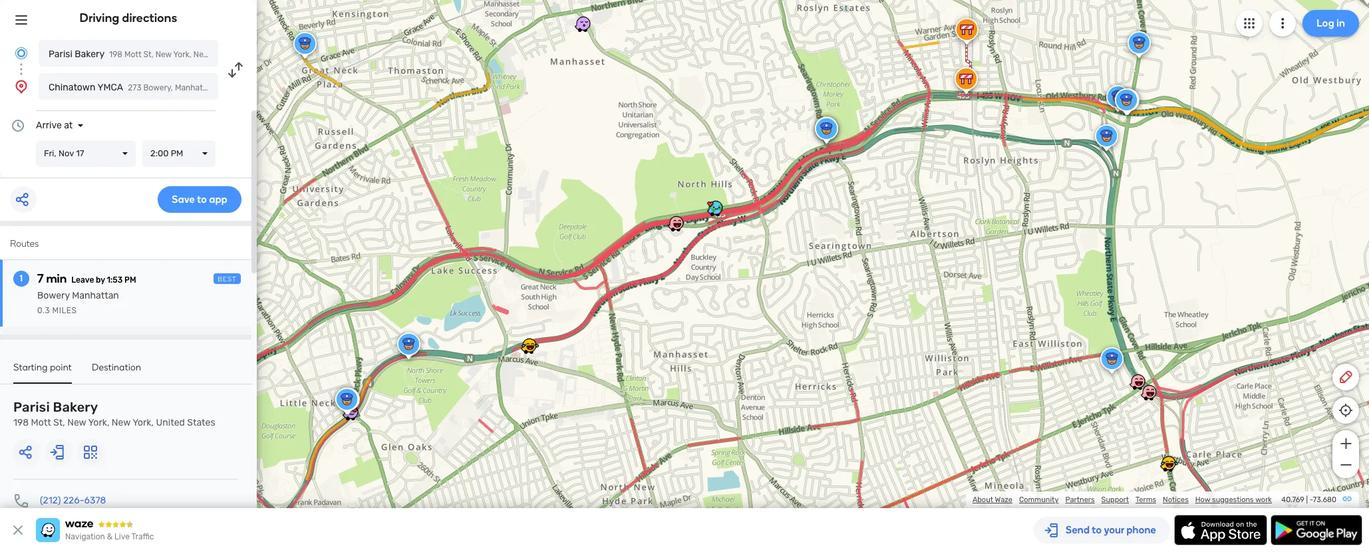 Task type: describe. For each thing, give the bounding box(es) containing it.
live
[[115, 532, 130, 542]]

2:00 pm list box
[[142, 140, 216, 167]]

call image
[[13, 493, 29, 509]]

new up chinatown ymca 273 bowery, manhattan, united states
[[156, 50, 172, 59]]

community link
[[1020, 496, 1059, 504]]

|
[[1307, 496, 1309, 504]]

about
[[973, 496, 994, 504]]

1 horizontal spatial st,
[[143, 50, 154, 59]]

driving
[[80, 11, 119, 25]]

driving directions
[[80, 11, 177, 25]]

0 vertical spatial states
[[258, 50, 282, 59]]

-
[[1310, 496, 1313, 504]]

starting point button
[[13, 362, 72, 384]]

nov
[[59, 148, 74, 158]]

fri, nov 17 list box
[[36, 140, 136, 167]]

fri, nov 17
[[44, 148, 84, 158]]

0 horizontal spatial mott
[[31, 417, 51, 429]]

directions
[[122, 11, 177, 25]]

notices link
[[1163, 496, 1189, 504]]

7
[[37, 272, 44, 286]]

zoom out image
[[1338, 457, 1355, 473]]

0 horizontal spatial 198
[[13, 417, 29, 429]]

1 horizontal spatial 198
[[109, 50, 122, 59]]

zoom in image
[[1338, 436, 1355, 452]]

support link
[[1102, 496, 1129, 504]]

terms
[[1136, 496, 1157, 504]]

arrive
[[36, 120, 62, 131]]

about waze community partners support terms notices how suggestions work
[[973, 496, 1272, 504]]

2 vertical spatial united
[[156, 417, 185, 429]]

1 vertical spatial st,
[[53, 417, 65, 429]]

about waze link
[[973, 496, 1013, 504]]

miles
[[52, 306, 77, 315]]

starting
[[13, 362, 48, 373]]

leave
[[71, 276, 94, 285]]

partners
[[1066, 496, 1095, 504]]

routes
[[10, 238, 39, 250]]

waze
[[995, 496, 1013, 504]]

new down point
[[67, 417, 86, 429]]

x image
[[10, 522, 26, 538]]

by
[[96, 276, 105, 285]]

destination
[[92, 362, 141, 373]]

0 vertical spatial parisi bakery 198 mott st, new york, new york, united states
[[49, 49, 282, 60]]

40.769
[[1282, 496, 1305, 504]]

pencil image
[[1338, 369, 1354, 385]]

manhattan,
[[175, 83, 217, 93]]

0 vertical spatial mott
[[124, 50, 142, 59]]

chinatown ymca 273 bowery, manhattan, united states
[[49, 82, 270, 93]]

notices
[[1163, 496, 1189, 504]]

clock image
[[10, 118, 26, 134]]

destination button
[[92, 362, 141, 383]]

how suggestions work link
[[1196, 496, 1272, 504]]

traffic
[[131, 532, 154, 542]]

bowery,
[[143, 83, 173, 93]]

bowery
[[37, 290, 70, 301]]

location image
[[13, 79, 29, 95]]

0 vertical spatial united
[[232, 50, 256, 59]]

pm inside 2:00 pm list box
[[171, 148, 183, 158]]

partners link
[[1066, 496, 1095, 504]]

226-
[[63, 495, 84, 506]]

manhattan
[[72, 290, 119, 301]]

0 vertical spatial bakery
[[75, 49, 105, 60]]

&
[[107, 532, 113, 542]]

united inside chinatown ymca 273 bowery, manhattan, united states
[[219, 83, 244, 93]]



Task type: vqa. For each thing, say whether or not it's contained in the screenshot.
Parisi to the bottom
yes



Task type: locate. For each thing, give the bounding box(es) containing it.
mott
[[124, 50, 142, 59], [31, 417, 51, 429]]

new down destination 'button' on the left bottom of page
[[112, 417, 131, 429]]

1 horizontal spatial mott
[[124, 50, 142, 59]]

(212) 226-6378 link
[[40, 495, 106, 506]]

73.680
[[1313, 496, 1337, 504]]

arrive at
[[36, 120, 73, 131]]

st,
[[143, 50, 154, 59], [53, 417, 65, 429]]

bowery manhattan 0.3 miles
[[37, 290, 119, 315]]

terms link
[[1136, 496, 1157, 504]]

how
[[1196, 496, 1211, 504]]

fri,
[[44, 148, 56, 158]]

navigation & live traffic
[[65, 532, 154, 542]]

bakery
[[75, 49, 105, 60], [53, 399, 98, 415]]

(212)
[[40, 495, 61, 506]]

0 vertical spatial pm
[[171, 148, 183, 158]]

7 min leave by 1:53 pm
[[37, 272, 136, 286]]

6378
[[84, 495, 106, 506]]

new
[[156, 50, 172, 59], [194, 50, 210, 59], [67, 417, 86, 429], [112, 417, 131, 429]]

navigation
[[65, 532, 105, 542]]

1 vertical spatial 198
[[13, 417, 29, 429]]

1 vertical spatial states
[[246, 83, 270, 93]]

link image
[[1342, 494, 1353, 504]]

0 vertical spatial parisi
[[49, 49, 72, 60]]

united
[[232, 50, 256, 59], [219, 83, 244, 93], [156, 417, 185, 429]]

new up manhattan,
[[194, 50, 210, 59]]

st, down starting point button
[[53, 417, 65, 429]]

1
[[20, 273, 23, 284]]

2:00
[[150, 148, 169, 158]]

chinatown
[[49, 82, 95, 93]]

ymca
[[97, 82, 123, 93]]

0.3
[[37, 306, 50, 315]]

1 vertical spatial bakery
[[53, 399, 98, 415]]

1 horizontal spatial pm
[[171, 148, 183, 158]]

at
[[64, 120, 73, 131]]

1 vertical spatial mott
[[31, 417, 51, 429]]

bakery down point
[[53, 399, 98, 415]]

mott up 273 at top left
[[124, 50, 142, 59]]

states inside chinatown ymca 273 bowery, manhattan, united states
[[246, 83, 270, 93]]

17
[[76, 148, 84, 158]]

1 vertical spatial parisi bakery 198 mott st, new york, new york, united states
[[13, 399, 215, 429]]

community
[[1020, 496, 1059, 504]]

0 vertical spatial 198
[[109, 50, 122, 59]]

2 vertical spatial states
[[187, 417, 215, 429]]

1 vertical spatial parisi
[[13, 399, 50, 415]]

pm
[[171, 148, 183, 158], [124, 276, 136, 285]]

273
[[128, 83, 142, 93]]

parisi up the chinatown
[[49, 49, 72, 60]]

parisi
[[49, 49, 72, 60], [13, 399, 50, 415]]

point
[[50, 362, 72, 373]]

0 horizontal spatial st,
[[53, 417, 65, 429]]

mott down starting point button
[[31, 417, 51, 429]]

(212) 226-6378
[[40, 495, 106, 506]]

pm right 1:53
[[124, 276, 136, 285]]

york,
[[173, 50, 192, 59], [211, 50, 230, 59], [88, 417, 109, 429], [133, 417, 154, 429]]

parisi bakery 198 mott st, new york, new york, united states down destination 'button' on the left bottom of page
[[13, 399, 215, 429]]

198
[[109, 50, 122, 59], [13, 417, 29, 429]]

0 horizontal spatial pm
[[124, 276, 136, 285]]

pm inside 7 min leave by 1:53 pm
[[124, 276, 136, 285]]

parisi bakery 198 mott st, new york, new york, united states up chinatown ymca 273 bowery, manhattan, united states
[[49, 49, 282, 60]]

parisi bakery 198 mott st, new york, new york, united states
[[49, 49, 282, 60], [13, 399, 215, 429]]

best
[[218, 276, 237, 284]]

work
[[1256, 496, 1272, 504]]

support
[[1102, 496, 1129, 504]]

1 vertical spatial pm
[[124, 276, 136, 285]]

states
[[258, 50, 282, 59], [246, 83, 270, 93], [187, 417, 215, 429]]

0 vertical spatial st,
[[143, 50, 154, 59]]

198 down starting point button
[[13, 417, 29, 429]]

starting point
[[13, 362, 72, 373]]

40.769 | -73.680
[[1282, 496, 1337, 504]]

parisi down starting point button
[[13, 399, 50, 415]]

1 vertical spatial united
[[219, 83, 244, 93]]

bakery down driving on the top of the page
[[75, 49, 105, 60]]

st, up bowery,
[[143, 50, 154, 59]]

198 up ymca
[[109, 50, 122, 59]]

min
[[46, 272, 67, 286]]

pm right "2:00" on the left of the page
[[171, 148, 183, 158]]

1:53
[[107, 276, 123, 285]]

suggestions
[[1213, 496, 1254, 504]]

current location image
[[13, 45, 29, 61]]

2:00 pm
[[150, 148, 183, 158]]



